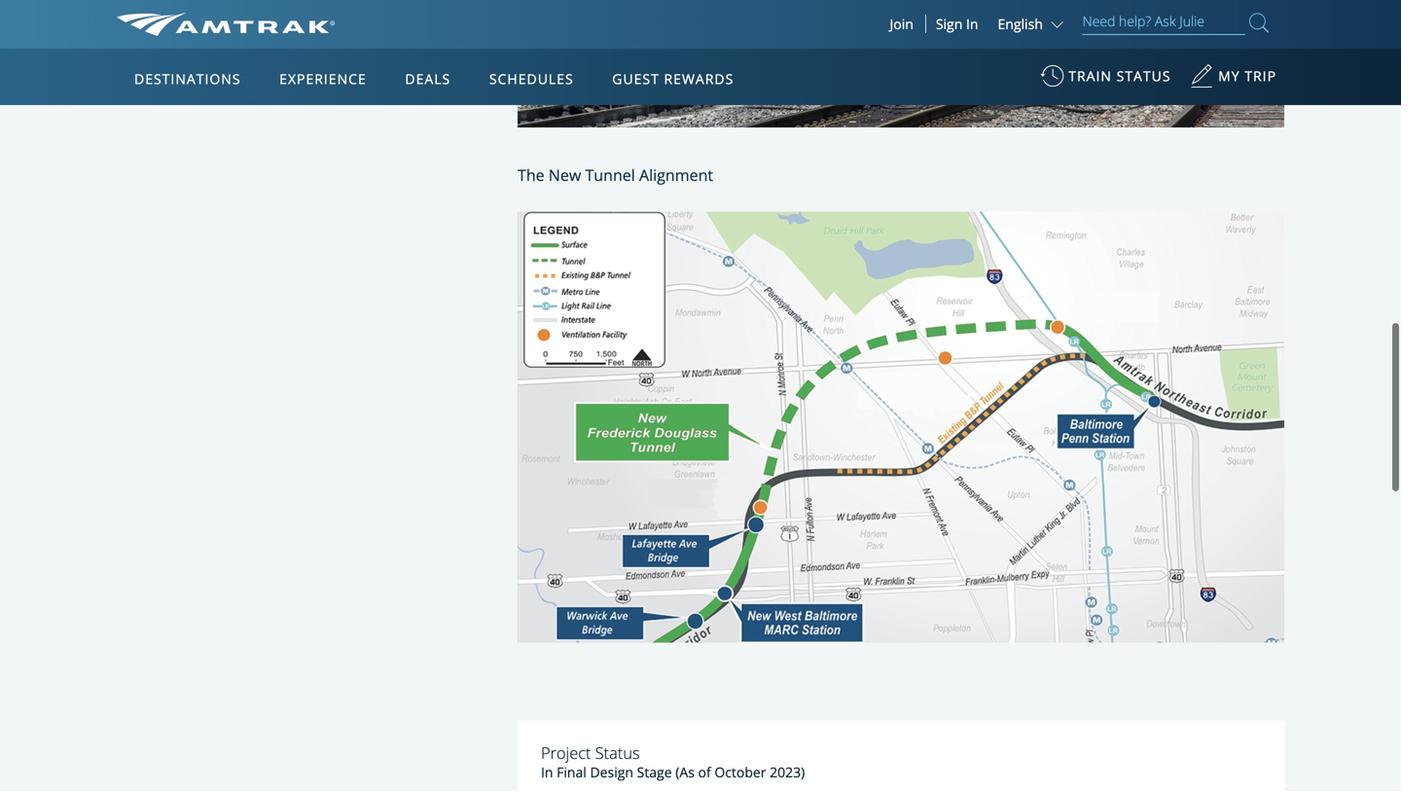 Task type: locate. For each thing, give the bounding box(es) containing it.
my trip
[[1219, 67, 1277, 85]]

Please enter your search item search field
[[1083, 10, 1246, 35]]

train status
[[1069, 67, 1171, 85]]

destinations button
[[127, 52, 249, 106]]

1 vertical spatial in
[[541, 763, 553, 781]]

alignment
[[639, 165, 713, 185]]

experience button
[[272, 52, 374, 106]]

the new tunnel alignment
[[518, 165, 713, 185]]

regions map image
[[189, 163, 656, 435]]

join button
[[878, 15, 926, 33]]

sign
[[936, 15, 963, 33]]

rewards
[[664, 70, 734, 88]]

0 vertical spatial in
[[966, 15, 978, 33]]

in right sign
[[966, 15, 978, 33]]

a train comes through the frederick douglass tunnel image
[[518, 0, 1285, 166]]

0 horizontal spatial in
[[541, 763, 553, 781]]

guest rewards
[[612, 70, 734, 88]]

project
[[541, 742, 591, 764]]

trip
[[1245, 67, 1277, 85]]

in
[[966, 15, 978, 33], [541, 763, 553, 781]]

2023)
[[770, 763, 805, 781]]

destinations
[[134, 70, 241, 88]]

banner containing join
[[0, 0, 1401, 449]]

1 horizontal spatial in
[[966, 15, 978, 33]]

application
[[189, 163, 656, 435]]

in inside project status in final design stage (as of october 2023)
[[541, 763, 553, 781]]

of
[[698, 763, 711, 781]]

in left final
[[541, 763, 553, 781]]

banner
[[0, 0, 1401, 449]]

new
[[549, 165, 581, 185]]

english button
[[998, 15, 1068, 33]]

status
[[595, 742, 640, 764]]

my
[[1219, 67, 1240, 85]]

(as
[[676, 763, 695, 781]]

october
[[715, 763, 766, 781]]



Task type: describe. For each thing, give the bounding box(es) containing it.
the
[[518, 165, 545, 185]]

sign in button
[[936, 15, 978, 33]]

train status link
[[1041, 57, 1171, 105]]

english
[[998, 15, 1043, 33]]

status
[[1117, 67, 1171, 85]]

join
[[890, 15, 914, 33]]

in inside banner
[[966, 15, 978, 33]]

sign in
[[936, 15, 978, 33]]

a map of the b&p tunnel replacement image
[[518, 212, 1285, 682]]

search icon image
[[1249, 9, 1269, 36]]

application inside banner
[[189, 163, 656, 435]]

guest rewards button
[[605, 52, 742, 106]]

project status in final design stage (as of october 2023)
[[541, 742, 805, 781]]

guest
[[612, 70, 660, 88]]

schedules link
[[482, 49, 582, 105]]

my trip button
[[1190, 57, 1277, 105]]

design
[[590, 763, 634, 781]]

final
[[557, 763, 587, 781]]

train
[[1069, 67, 1112, 85]]

experience
[[279, 70, 367, 88]]

schedules
[[489, 70, 574, 88]]

deals button
[[397, 52, 459, 106]]

tunnel
[[585, 165, 635, 185]]

deals
[[405, 70, 451, 88]]

stage
[[637, 763, 672, 781]]

amtrak image
[[117, 13, 335, 36]]



Task type: vqa. For each thing, say whether or not it's contained in the screenshot.
sign in button
yes



